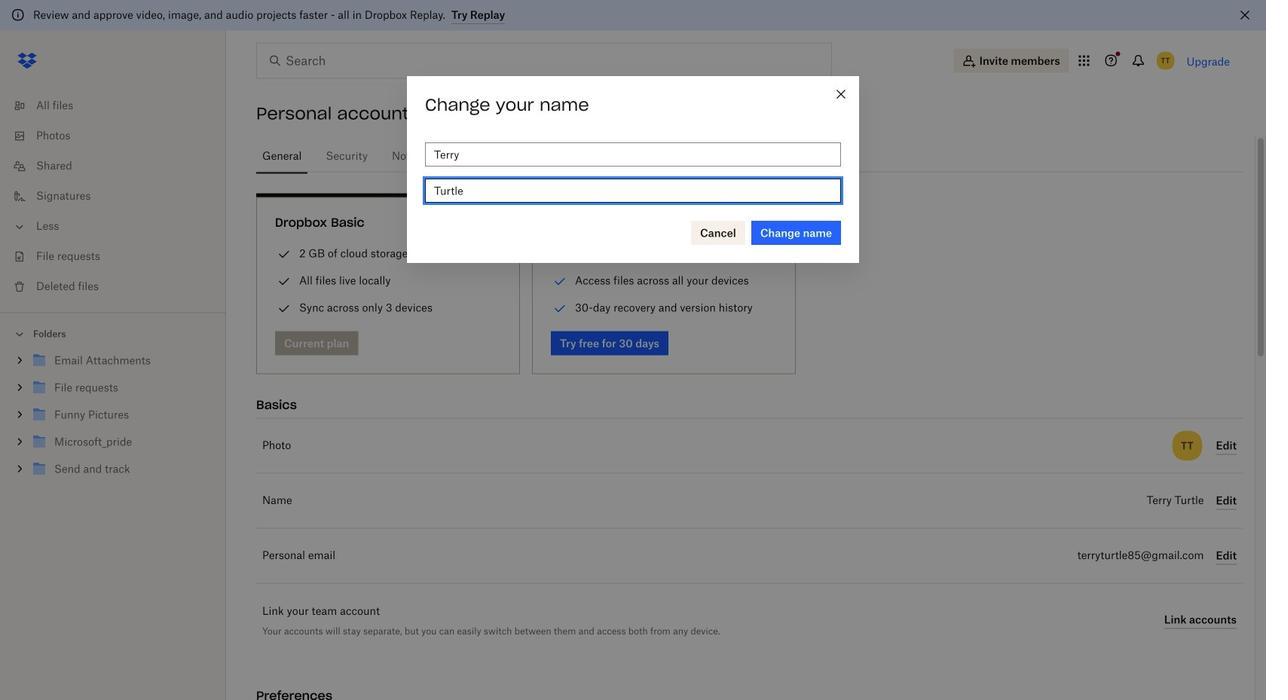 Task type: vqa. For each thing, say whether or not it's contained in the screenshot.
the rightmost WINDOWS-COLOR-WAVES LINK
no



Task type: locate. For each thing, give the bounding box(es) containing it.
dialog
[[407, 76, 859, 263]]

0 vertical spatial recommended image
[[551, 245, 569, 263]]

list
[[0, 82, 226, 312]]

alert
[[0, 0, 1266, 31]]

1 recommended image from the top
[[551, 245, 569, 263]]

apps tab
[[474, 138, 512, 175]]

1 vertical spatial recommended image
[[551, 272, 569, 291]]

tab list
[[256, 136, 1243, 175]]

Last name text field
[[434, 182, 832, 199]]

First name text field
[[434, 146, 832, 163]]

group
[[0, 344, 226, 494]]

2 recommended image from the top
[[551, 272, 569, 291]]

recommended image
[[551, 300, 569, 318]]

sharing tab
[[746, 138, 798, 175]]

recommended image
[[551, 245, 569, 263], [551, 272, 569, 291]]

refer a friend tab
[[595, 138, 674, 175]]

privacy tab
[[686, 138, 734, 175]]



Task type: describe. For each thing, give the bounding box(es) containing it.
dropbox image
[[12, 46, 42, 76]]

less image
[[12, 219, 27, 234]]

branding tab
[[524, 138, 582, 175]]



